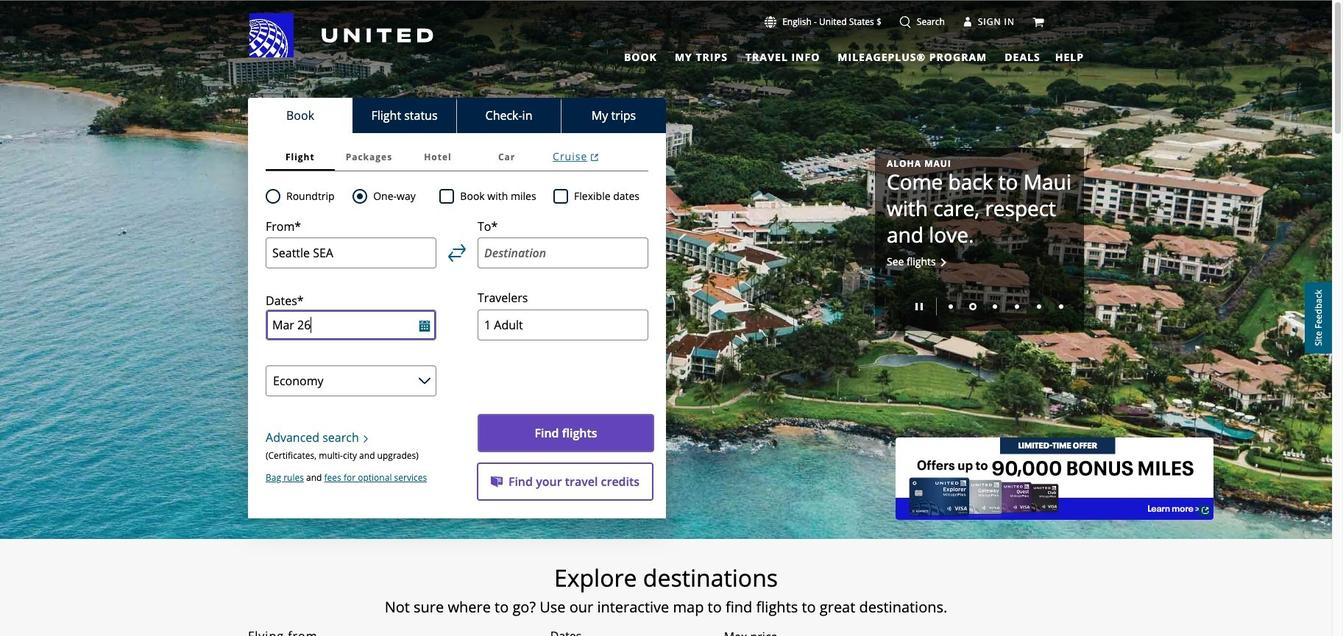 Task type: locate. For each thing, give the bounding box(es) containing it.
tab list
[[615, 44, 1044, 66], [248, 98, 666, 133], [266, 144, 649, 172]]

Destination text field
[[478, 238, 649, 269]]

slide 4 of 6 image
[[1015, 305, 1020, 309]]

2 vertical spatial tab list
[[266, 144, 649, 172]]

round trip flight search element
[[281, 188, 335, 205]]

flying from element
[[248, 628, 318, 637]]

united logo link to homepage image
[[250, 13, 434, 57]]

Origin text field
[[266, 238, 437, 269]]

one way flight search element
[[368, 188, 416, 205]]

book with miles element
[[440, 188, 554, 205]]

slide 2 of 6 image
[[970, 304, 977, 311]]

slide 5 of 6 image
[[1037, 305, 1042, 309]]

navigation
[[0, 13, 1333, 66]]

Depart text field
[[266, 310, 437, 341]]

carousel buttons element
[[887, 293, 1073, 320]]

main content
[[0, 1, 1333, 637]]



Task type: describe. For each thing, give the bounding box(es) containing it.
1 vertical spatial tab list
[[248, 98, 666, 133]]

reverse origin and destination image
[[448, 244, 466, 262]]

slide 1 of 6 image
[[949, 305, 954, 309]]

please enter the max price in the input text or tab to access the slider to set the max price. element
[[724, 629, 778, 637]]

view cart, click to view list of recently searched saved trips. image
[[1033, 16, 1045, 28]]

0 vertical spatial tab list
[[615, 44, 1044, 66]]

pause image
[[916, 304, 923, 311]]

not sure where to go? use our interactive map to find flights to great destinations. element
[[163, 599, 1169, 617]]

slide 6 of 6 image
[[1060, 305, 1064, 309]]

slide 3 of 6 image
[[993, 305, 998, 309]]

currently in english united states	$ enter to change image
[[765, 16, 777, 28]]

explore destinations element
[[163, 564, 1169, 593]]



Task type: vqa. For each thing, say whether or not it's contained in the screenshot.
'Flying from' element
yes



